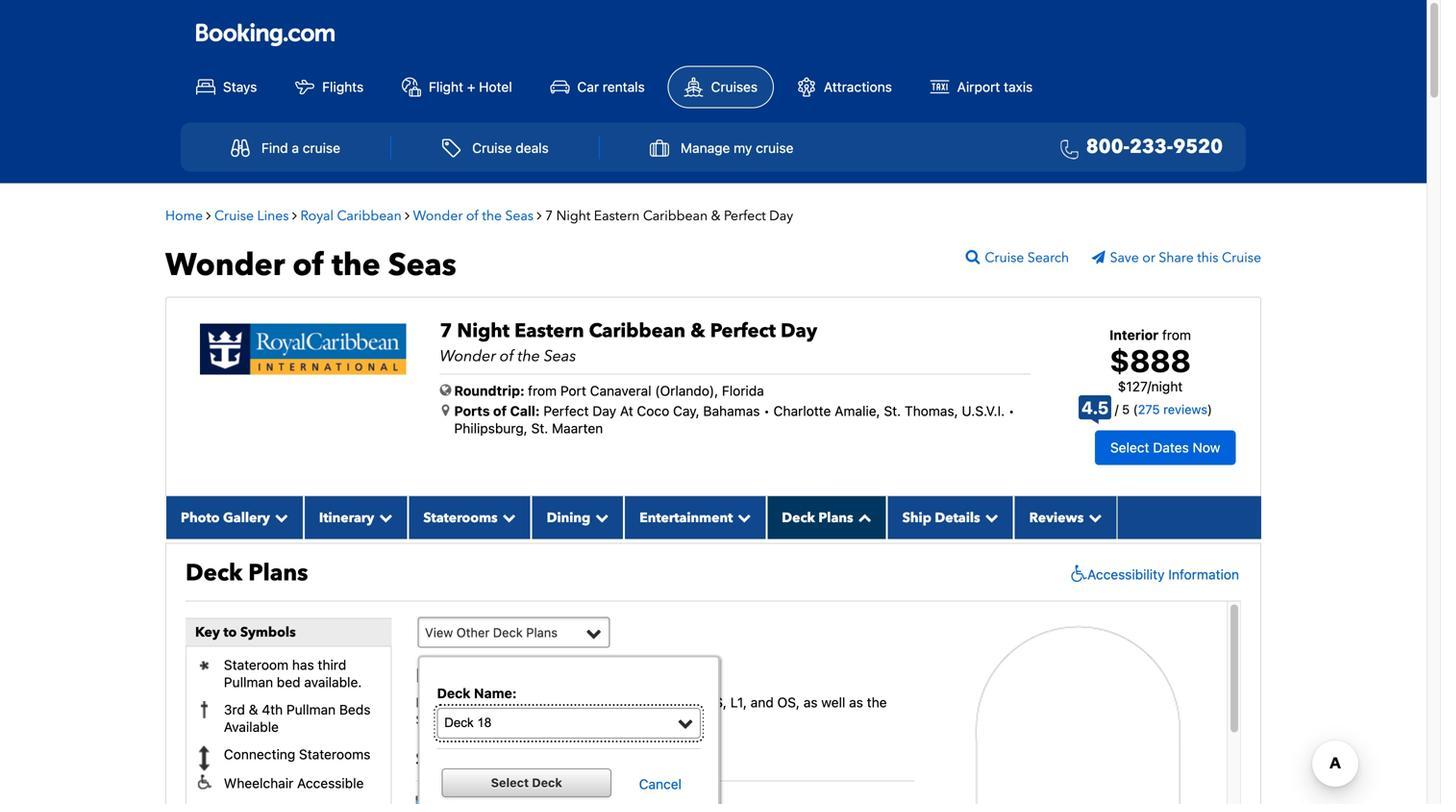 Task type: locate. For each thing, give the bounding box(es) containing it.
1 vertical spatial select
[[491, 776, 529, 789]]

0 horizontal spatial eastern
[[515, 318, 584, 344]]

staterooms
[[524, 694, 594, 710]]

stateroom inside the stateroom has third pullman bed available.
[[224, 657, 289, 673]]

2 vertical spatial day
[[593, 403, 617, 419]]

maarten
[[552, 421, 603, 436]]

night for 7 night eastern caribbean & perfect day wonder of the seas
[[457, 318, 510, 344]]

$888
[[1110, 343, 1192, 379]]

the up roundtrip:
[[518, 346, 540, 367]]

search image
[[966, 249, 985, 265]]

to
[[223, 623, 237, 641]]

1 vertical spatial night
[[457, 318, 510, 344]]

os,
[[778, 694, 800, 710]]

• down florida
[[764, 403, 770, 419]]

caribbean for 7 night eastern caribbean & perfect day
[[643, 207, 708, 225]]

/ left 5
[[1115, 402, 1119, 417]]

airport taxis link
[[915, 67, 1049, 107]]

stays link
[[181, 67, 273, 107]]

& inside 7 night eastern caribbean & perfect day wonder of the seas
[[691, 318, 706, 344]]

2 as from the left
[[849, 694, 864, 710]]

share
[[1159, 249, 1194, 267]]

pullman down available.
[[287, 702, 336, 717]]

day inside 7 night eastern caribbean & perfect day wonder of the seas
[[781, 318, 818, 344]]

wonder of the seas
[[413, 207, 534, 225], [165, 245, 457, 286]]

1 vertical spatial seas
[[388, 245, 457, 286]]

1 vertical spatial stateroom
[[416, 747, 503, 771]]

name:
[[474, 685, 517, 701]]

18 up features at the left of the page
[[468, 663, 493, 690]]

caribbean inside 7 night eastern caribbean & perfect day wonder of the seas
[[589, 318, 686, 344]]

features
[[470, 694, 521, 710]]

4 angle right image from the left
[[537, 209, 542, 222]]

$127
[[1118, 378, 1148, 394]]

1 horizontal spatial eastern
[[594, 207, 640, 225]]

2 • from the left
[[1009, 403, 1015, 419]]

stateroom down sun
[[416, 747, 503, 771]]

perfect up maarten
[[544, 403, 589, 419]]

cruises link
[[668, 66, 774, 108]]

0 vertical spatial from
[[1163, 327, 1192, 343]]

0 horizontal spatial 7
[[440, 318, 452, 344]]

2 vertical spatial &
[[249, 702, 258, 717]]

1 horizontal spatial night
[[557, 207, 591, 225]]

deck
[[782, 509, 816, 527], [186, 557, 243, 589], [493, 625, 523, 639], [416, 663, 464, 690], [437, 685, 471, 701], [416, 694, 448, 710], [532, 776, 563, 789]]

u.s.v.i.
[[962, 403, 1005, 419]]

wonder right royal caribbean
[[413, 207, 463, 225]]

stateroom down the key to symbols
[[224, 657, 289, 673]]

attractions
[[824, 79, 892, 95]]

plans
[[819, 509, 854, 527], [248, 557, 308, 589], [526, 625, 558, 639]]

of up philipsburg,
[[493, 403, 507, 419]]

of down cruise deals link on the top left of page
[[466, 207, 479, 225]]

0 horizontal spatial from
[[528, 383, 557, 399]]

deck plans
[[782, 509, 854, 527], [186, 557, 308, 589]]

0 horizontal spatial &
[[249, 702, 258, 717]]

+
[[467, 79, 476, 95]]

from right the interior
[[1163, 327, 1192, 343]]

1 horizontal spatial deck plans
[[782, 509, 854, 527]]

cruise
[[472, 140, 512, 156], [214, 207, 254, 225], [985, 249, 1025, 267], [1223, 249, 1262, 267]]

pullman for bed
[[224, 674, 273, 690]]

caribbean down travel menu "navigation"
[[643, 207, 708, 225]]

the
[[482, 207, 502, 225], [332, 245, 381, 286], [518, 346, 540, 367], [867, 694, 887, 710]]

/ up 4.5 / 5 ( 275 reviews )
[[1148, 378, 1152, 394]]

st. right the amalie,
[[884, 403, 901, 419]]

7 for 7 night eastern caribbean & perfect day wonder of the seas
[[440, 318, 452, 344]]

18 up sun
[[451, 694, 466, 710]]

bahamas
[[704, 403, 760, 419]]

deck.
[[479, 712, 514, 728]]

eastern for 7 night eastern caribbean & perfect day wonder of the seas
[[515, 318, 584, 344]]

1 vertical spatial eastern
[[515, 318, 584, 344]]

0 vertical spatial stateroom
[[224, 657, 289, 673]]

0 horizontal spatial stateroom
[[224, 657, 289, 673]]

1 as from the left
[[804, 694, 818, 710]]

0 vertical spatial &
[[711, 207, 721, 225]]

now
[[1193, 439, 1221, 455]]

flight + hotel link
[[387, 67, 528, 107]]

1 vertical spatial day
[[781, 318, 818, 344]]

select deck
[[491, 776, 563, 789]]

0 vertical spatial /
[[1148, 378, 1152, 394]]

connecting staterooms
[[224, 746, 371, 762]]

2 horizontal spatial &
[[711, 207, 721, 225]]

deck inside dropdown button
[[782, 509, 816, 527]]

select
[[1111, 439, 1150, 455], [491, 776, 529, 789]]

cruise
[[303, 140, 340, 156]]

us,
[[705, 694, 727, 710]]

perfect up florida
[[711, 318, 776, 344]]

1 vertical spatial deck plans
[[186, 557, 308, 589]]

travel menu navigation
[[181, 123, 1247, 172]]

1 horizontal spatial stateroom
[[416, 747, 503, 771]]

eastern
[[594, 207, 640, 225], [515, 318, 584, 344]]

1 horizontal spatial select
[[1111, 439, 1150, 455]]

cruise left deals
[[472, 140, 512, 156]]

& for 7 night eastern caribbean & perfect day wonder of the seas
[[691, 318, 706, 344]]

wonder of the seas down royal
[[165, 245, 457, 286]]

0 horizontal spatial st.
[[531, 421, 548, 436]]

deck left chevron up image
[[782, 509, 816, 527]]

st. down call:
[[531, 421, 548, 436]]

deck down view on the left bottom of page
[[416, 663, 464, 690]]

0 horizontal spatial night
[[457, 318, 510, 344]]

angle right image right 'home' link in the left top of the page
[[206, 209, 211, 222]]

deck name:
[[437, 685, 517, 701]]

7 inside 7 night eastern caribbean & perfect day wonder of the seas
[[440, 318, 452, 344]]

cruise deals
[[472, 140, 549, 156]]

find a cruise link
[[210, 129, 361, 166]]

3rd & 4th pullman beds available
[[224, 702, 371, 735]]

800-233-9520 link
[[1053, 134, 1223, 162]]

from up call:
[[528, 383, 557, 399]]

0 vertical spatial pullman
[[224, 674, 273, 690]]

from inside the interior from $888 $127 / night
[[1163, 327, 1192, 343]]

the right well
[[867, 694, 887, 710]]

0 horizontal spatial select
[[491, 776, 529, 789]]

1 horizontal spatial •
[[1009, 403, 1015, 419]]

angle right image
[[206, 209, 211, 222], [292, 209, 297, 222], [405, 209, 410, 222], [537, 209, 542, 222]]

deck right other
[[493, 625, 523, 639]]

amalie,
[[835, 403, 881, 419]]

1 horizontal spatial seas
[[505, 207, 534, 225]]

7 night eastern caribbean & perfect day wonder of the seas
[[440, 318, 818, 367]]

select down stateroom categories
[[491, 776, 529, 789]]

caribbean for 7 night eastern caribbean & perfect day wonder of the seas
[[589, 318, 686, 344]]

1 vertical spatial /
[[1115, 402, 1119, 417]]

275 reviews link
[[1138, 402, 1208, 417]]

seas inside 7 night eastern caribbean & perfect day wonder of the seas
[[544, 346, 577, 367]]

0 horizontal spatial •
[[764, 403, 770, 419]]

1 vertical spatial pullman
[[287, 702, 336, 717]]

deck up sun
[[437, 685, 471, 701]]

car
[[578, 79, 599, 95]]

1 horizontal spatial /
[[1148, 378, 1152, 394]]

night
[[1152, 378, 1183, 394]]

day
[[770, 207, 794, 225], [781, 318, 818, 344], [593, 403, 617, 419]]

0 horizontal spatial 18
[[451, 694, 466, 710]]

select for deck name:
[[491, 776, 529, 789]]

1 horizontal spatial as
[[849, 694, 864, 710]]

1 horizontal spatial pullman
[[287, 702, 336, 717]]

view other deck plans link
[[418, 617, 610, 648]]

2 horizontal spatial seas
[[544, 346, 577, 367]]

angle right image right lines
[[292, 209, 297, 222]]

of down royal
[[293, 245, 324, 286]]

caribbean
[[337, 207, 402, 225], [643, 207, 708, 225], [589, 318, 686, 344]]

1 horizontal spatial from
[[1163, 327, 1192, 343]]

night for 7 night eastern caribbean & perfect day
[[557, 207, 591, 225]]

categories
[[508, 747, 599, 771]]

stateroom
[[224, 657, 289, 673], [416, 747, 503, 771]]

angle right image for cruise
[[292, 209, 297, 222]]

0 horizontal spatial deck plans
[[186, 557, 308, 589]]

1 vertical spatial 7
[[440, 318, 452, 344]]

2 horizontal spatial plans
[[819, 509, 854, 527]]

roundtrip:
[[454, 383, 525, 399]]

the down royal caribbean link
[[332, 245, 381, 286]]

day inside ports of call: perfect day at coco cay, bahamas • charlotte amalie, st. thomas, u.s.v.i. • philipsburg, st. maarten
[[593, 403, 617, 419]]

1 vertical spatial from
[[528, 383, 557, 399]]

cruise for cruise search
[[985, 249, 1025, 267]]

as right well
[[849, 694, 864, 710]]

staterooms
[[299, 746, 371, 762]]

1 horizontal spatial st.
[[884, 403, 901, 419]]

800-
[[1087, 134, 1130, 160]]

0 vertical spatial 7
[[545, 207, 553, 225]]

0 horizontal spatial as
[[804, 694, 818, 710]]

(
[[1134, 402, 1138, 417]]

& up the available
[[249, 702, 258, 717]]

2 vertical spatial wonder
[[440, 346, 496, 367]]

3 angle right image from the left
[[405, 209, 410, 222]]

from for $888
[[1163, 327, 1192, 343]]

0 horizontal spatial pullman
[[224, 674, 273, 690]]

0 vertical spatial plans
[[819, 509, 854, 527]]

philipsburg,
[[454, 421, 528, 436]]

wheelchair accessible
[[224, 775, 364, 791]]

1 vertical spatial st.
[[531, 421, 548, 436]]

caribbean up canaveral
[[589, 318, 686, 344]]

cruise search link
[[966, 249, 1089, 267]]

0 vertical spatial deck plans
[[782, 509, 854, 527]]

perfect for 7 night eastern caribbean & perfect day
[[724, 207, 766, 225]]

2 vertical spatial perfect
[[544, 403, 589, 419]]

0 horizontal spatial plans
[[248, 557, 308, 589]]

booking.com home image
[[196, 22, 335, 48]]

perfect
[[724, 207, 766, 225], [711, 318, 776, 344], [544, 403, 589, 419]]

cruise left search
[[985, 249, 1025, 267]]

1 vertical spatial perfect
[[711, 318, 776, 344]]

of up roundtrip:
[[500, 346, 514, 367]]

select inside the wonder of the seas 'main content'
[[1111, 439, 1150, 455]]

well
[[822, 694, 846, 710]]

pullman up 3rd
[[224, 674, 273, 690]]

4.5
[[1082, 397, 1109, 418]]

wonder of the seas down cruise deals link on the top left of page
[[413, 207, 534, 225]]

2 vertical spatial seas
[[544, 346, 577, 367]]

wonder up globe image
[[440, 346, 496, 367]]

& for 7 night eastern caribbean & perfect day
[[711, 207, 721, 225]]

cancel button
[[620, 776, 701, 792]]

pullman inside 3rd & 4th pullman beds available
[[287, 702, 336, 717]]

save or share this cruise link
[[1092, 249, 1262, 267]]

deck down categories
[[532, 776, 563, 789]]

as right os,
[[804, 694, 818, 710]]

cruise left lines
[[214, 207, 254, 225]]

deck up suite
[[416, 694, 448, 710]]

7 up globe image
[[440, 318, 452, 344]]

0 vertical spatial select
[[1111, 439, 1150, 455]]

flight
[[429, 79, 464, 95]]

(orlando),
[[655, 383, 719, 399]]

1 vertical spatial &
[[691, 318, 706, 344]]

1 horizontal spatial &
[[691, 318, 706, 344]]

airport taxis
[[958, 79, 1033, 95]]

0 vertical spatial night
[[557, 207, 591, 225]]

2 angle right image from the left
[[292, 209, 297, 222]]

perfect down travel menu "navigation"
[[724, 207, 766, 225]]

seas down cruise deals
[[505, 207, 534, 225]]

2 vertical spatial plans
[[526, 625, 558, 639]]

perfect inside 7 night eastern caribbean & perfect day wonder of the seas
[[711, 318, 776, 344]]

&
[[711, 207, 721, 225], [691, 318, 706, 344], [249, 702, 258, 717]]

wonder inside 7 night eastern caribbean & perfect day wonder of the seas
[[440, 346, 496, 367]]

seas up the port
[[544, 346, 577, 367]]

0 vertical spatial 18
[[468, 663, 493, 690]]

from
[[1163, 327, 1192, 343], [528, 383, 557, 399]]

the inside deck 18 deck 18 features staterooms in categories rl, us, l1, and os, as well as the suite sun deck.
[[867, 694, 887, 710]]

angle right image down deals
[[537, 209, 542, 222]]

0 vertical spatial eastern
[[594, 207, 640, 225]]

deck 18 deck 18 features staterooms in categories rl, us, l1, and os, as well as the suite sun deck.
[[416, 663, 887, 728]]

seas down wonder of the seas "link"
[[388, 245, 457, 286]]

0 vertical spatial day
[[770, 207, 794, 225]]

eastern inside 7 night eastern caribbean & perfect day wonder of the seas
[[515, 318, 584, 344]]

save or share this cruise
[[1111, 249, 1262, 267]]

0 vertical spatial seas
[[505, 207, 534, 225]]

1 horizontal spatial 7
[[545, 207, 553, 225]]

1 vertical spatial 18
[[451, 694, 466, 710]]

pullman inside the stateroom has third pullman bed available.
[[224, 674, 273, 690]]

& inside 3rd & 4th pullman beds available
[[249, 702, 258, 717]]

0 horizontal spatial seas
[[388, 245, 457, 286]]

0 horizontal spatial /
[[1115, 402, 1119, 417]]

& down travel menu "navigation"
[[711, 207, 721, 225]]

7 night eastern caribbean & perfect day
[[545, 207, 794, 225]]

angle right image for wonder
[[537, 209, 542, 222]]

stateroom has third pullman bed available.
[[224, 657, 362, 690]]

cruise inside cruise deals link
[[472, 140, 512, 156]]

1 • from the left
[[764, 403, 770, 419]]

angle right image right royal caribbean link
[[405, 209, 410, 222]]

select down 5
[[1111, 439, 1150, 455]]

view
[[425, 625, 453, 639]]

0 vertical spatial perfect
[[724, 207, 766, 225]]

& up (orlando),
[[691, 318, 706, 344]]

seas
[[505, 207, 534, 225], [388, 245, 457, 286], [544, 346, 577, 367]]

night inside 7 night eastern caribbean & perfect day wonder of the seas
[[457, 318, 510, 344]]

7 down deals
[[545, 207, 553, 225]]

roundtrip: from port canaveral (orlando), florida
[[454, 383, 765, 399]]

cruises
[[711, 79, 758, 95]]

wonder down cruise lines at the left
[[165, 245, 285, 286]]

pullman
[[224, 674, 273, 690], [287, 702, 336, 717]]

• right u.s.v.i. at the right bottom
[[1009, 403, 1015, 419]]

cancel
[[639, 776, 682, 792]]

as
[[804, 694, 818, 710], [849, 694, 864, 710]]



Task type: describe. For each thing, give the bounding box(es) containing it.
royal caribbean link
[[301, 207, 402, 225]]

stateroom for stateroom has third pullman bed available.
[[224, 657, 289, 673]]

cruise for cruise deals
[[472, 140, 512, 156]]

wheelchair
[[224, 775, 294, 791]]

chevron up image
[[854, 511, 872, 524]]

suite
[[416, 712, 448, 728]]

cruise right this
[[1223, 249, 1262, 267]]

of inside ports of call: perfect day at coco cay, bahamas • charlotte amalie, st. thomas, u.s.v.i. • philipsburg, st. maarten
[[493, 403, 507, 419]]

accessible
[[297, 775, 364, 791]]

stateroom for stateroom categories
[[416, 747, 503, 771]]

canaveral
[[590, 383, 652, 399]]

third
[[318, 657, 347, 673]]

home link
[[165, 207, 203, 225]]

reviews
[[1164, 402, 1208, 417]]

other
[[457, 625, 490, 639]]

cruise lines link
[[214, 207, 289, 225]]

map marker image
[[442, 404, 450, 417]]

from for port
[[528, 383, 557, 399]]

)
[[1208, 402, 1213, 417]]

this
[[1198, 249, 1219, 267]]

1 horizontal spatial plans
[[526, 625, 558, 639]]

5
[[1123, 402, 1130, 417]]

search
[[1028, 249, 1070, 267]]

sun
[[451, 712, 475, 728]]

coco
[[637, 403, 670, 419]]

royal caribbean
[[301, 207, 402, 225]]

accessibility information
[[1088, 566, 1240, 582]]

globe image
[[440, 383, 452, 397]]

cay,
[[673, 403, 700, 419]]

port
[[561, 383, 587, 399]]

wonder of the seas main content
[[156, 193, 1272, 804]]

home
[[165, 207, 203, 225]]

beds
[[339, 702, 371, 717]]

275
[[1138, 402, 1161, 417]]

1 horizontal spatial 18
[[468, 663, 493, 690]]

1 angle right image from the left
[[206, 209, 211, 222]]

has
[[292, 657, 314, 673]]

pullman for beds
[[287, 702, 336, 717]]

3rd
[[224, 702, 245, 717]]

0 vertical spatial st.
[[884, 403, 901, 419]]

7 for 7 night eastern caribbean & perfect day
[[545, 207, 553, 225]]

caribbean right royal
[[337, 207, 402, 225]]

4th
[[262, 702, 283, 717]]

l1,
[[731, 694, 747, 710]]

and
[[751, 694, 774, 710]]

thomas,
[[905, 403, 959, 419]]

lines
[[257, 207, 289, 225]]

connecting
[[224, 746, 296, 762]]

deck plans button
[[767, 496, 887, 539]]

flights link
[[280, 67, 379, 107]]

wheelchair image
[[1067, 564, 1088, 584]]

/ inside 4.5 / 5 ( 275 reviews )
[[1115, 402, 1119, 417]]

charlotte
[[774, 403, 831, 419]]

select          dates now link
[[1095, 430, 1236, 465]]

deck plans inside dropdown button
[[782, 509, 854, 527]]

plans inside dropdown button
[[819, 509, 854, 527]]

royal caribbean image
[[200, 324, 406, 375]]

accessibility
[[1088, 566, 1165, 582]]

deck up 'key'
[[186, 557, 243, 589]]

ports of call: perfect day at coco cay, bahamas • charlotte amalie, st. thomas, u.s.v.i. • philipsburg, st. maarten
[[454, 403, 1015, 436]]

symbols
[[240, 623, 296, 641]]

key to symbols
[[195, 623, 296, 641]]

call:
[[510, 403, 540, 419]]

view other deck plans
[[425, 625, 558, 639]]

interior
[[1110, 327, 1159, 343]]

1 vertical spatial wonder of the seas
[[165, 245, 457, 286]]

rentals
[[603, 79, 645, 95]]

eastern for 7 night eastern caribbean & perfect day
[[594, 207, 640, 225]]

or
[[1143, 249, 1156, 267]]

available
[[224, 719, 279, 735]]

/ inside the interior from $888 $127 / night
[[1148, 378, 1152, 394]]

angle right image for royal
[[405, 209, 410, 222]]

flights
[[322, 79, 364, 95]]

paper plane image
[[1092, 251, 1111, 264]]

florida
[[722, 383, 765, 399]]

hotel
[[479, 79, 512, 95]]

233-
[[1130, 134, 1174, 160]]

car rentals
[[578, 79, 645, 95]]

stateroom categories
[[416, 747, 599, 771]]

0 vertical spatial wonder
[[413, 207, 463, 225]]

of inside 7 night eastern caribbean & perfect day wonder of the seas
[[500, 346, 514, 367]]

perfect for 7 night eastern caribbean & perfect day wonder of the seas
[[711, 318, 776, 344]]

1 vertical spatial plans
[[248, 557, 308, 589]]

interior from $888 $127 / night
[[1110, 327, 1192, 394]]

a
[[292, 140, 299, 156]]

rl,
[[681, 694, 701, 710]]

flight + hotel
[[429, 79, 512, 95]]

day for 7 night eastern caribbean & perfect day
[[770, 207, 794, 225]]

select deck link
[[442, 768, 612, 797]]

available.
[[304, 674, 362, 690]]

select for 4.5
[[1111, 439, 1150, 455]]

wonder of the seas link
[[413, 207, 537, 225]]

0 vertical spatial wonder of the seas
[[413, 207, 534, 225]]

in
[[598, 694, 609, 710]]

cruise for cruise lines
[[214, 207, 254, 225]]

dates
[[1154, 439, 1190, 455]]

1 vertical spatial wonder
[[165, 245, 285, 286]]

the inside 7 night eastern caribbean & perfect day wonder of the seas
[[518, 346, 540, 367]]

accessibility information link
[[1067, 564, 1240, 584]]

cruise deals link
[[421, 129, 570, 166]]

cruise lines
[[214, 207, 289, 225]]

day for 7 night eastern caribbean & perfect day wonder of the seas
[[781, 318, 818, 344]]

key
[[195, 623, 220, 641]]

deals
[[516, 140, 549, 156]]

800-233-9520
[[1087, 134, 1223, 160]]

perfect inside ports of call: perfect day at coco cay, bahamas • charlotte amalie, st. thomas, u.s.v.i. • philipsburg, st. maarten
[[544, 403, 589, 419]]

select          dates now
[[1111, 439, 1221, 455]]

ports
[[454, 403, 490, 419]]

the down cruise deals link on the top left of page
[[482, 207, 502, 225]]

cruise search
[[985, 249, 1070, 267]]

find a cruise
[[262, 140, 340, 156]]



Task type: vqa. For each thing, say whether or not it's contained in the screenshot.
"Perfect" to the middle
yes



